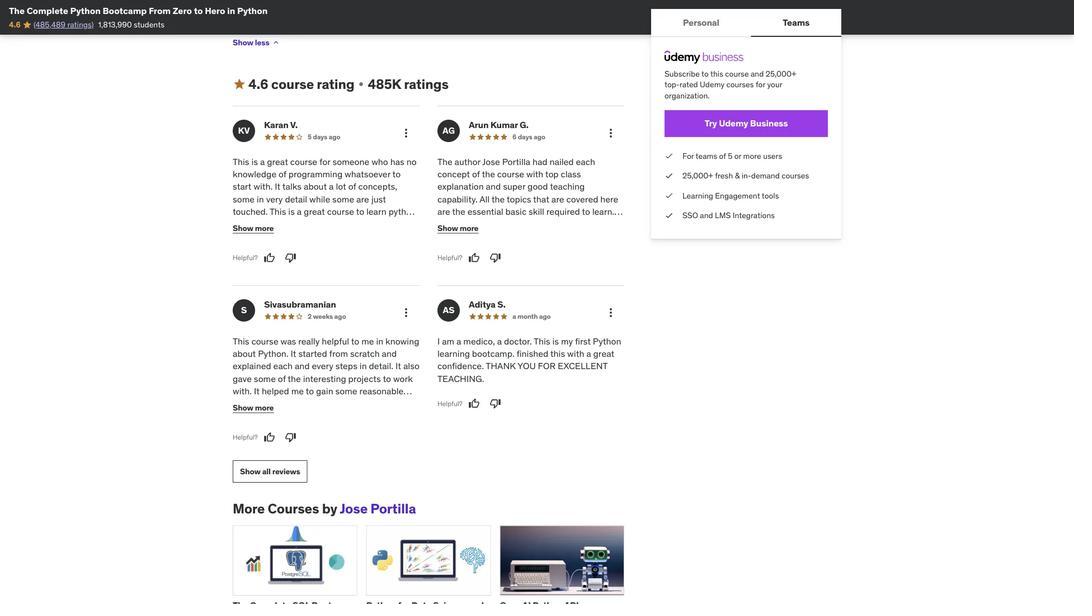 Task type: vqa. For each thing, say whether or not it's contained in the screenshot.


Task type: locate. For each thing, give the bounding box(es) containing it.
and up all on the top of page
[[486, 181, 501, 193]]

show for the author jose portilla had nailed each concept of the course with top class explanation and super good teaching capability. all the topics that are covered here are the essential basic skill required to learn. i truly recommend this course for those who want learn from a basic level entry.
[[438, 223, 458, 233]]

try
[[705, 118, 717, 129]]

1 horizontal spatial about
[[304, 181, 327, 193]]

from inside this is a great course for someone who has no knowledge of programming whatsoever to start with. it talks about a lot of concepts, some in very detail while some are just touched. this is a great course to learn python from but something that i have learned after completing this course that i (and you) will perhaps have to learn more technologies to actually program something of real utility. a lot of those technologies can be learned in python only like machine learning and data science or data structures. so yeah, this makes a strong base in those terms. great course, will recommend.
[[233, 219, 252, 230]]

projects
[[348, 373, 381, 385]]

with inside the author jose portilla had nailed each concept of the course with top class explanation and super good teaching capability. all the topics that are covered here are the essential basic skill required to learn. i truly recommend this course for those who want learn from a basic level entry.
[[527, 169, 543, 180]]

you
[[518, 361, 536, 372]]

nailed
[[550, 156, 574, 167]]

more down helped
[[255, 403, 274, 413]]

1 vertical spatial 25,000+
[[683, 171, 713, 181]]

python up show less
[[237, 5, 268, 16]]

concepts,
[[358, 181, 397, 193]]

for teams of 5 or more users
[[683, 151, 782, 161]]

mark review by aditya s. as helpful image
[[469, 398, 480, 410]]

teams
[[696, 151, 717, 161]]

structures.
[[253, 294, 296, 305]]

xsmall image
[[272, 38, 281, 47], [357, 80, 366, 89], [665, 170, 674, 181], [665, 210, 674, 221]]

0 vertical spatial that
[[533, 194, 549, 205]]

0 horizontal spatial the
[[9, 5, 25, 16]]

2 xsmall image from the top
[[665, 190, 674, 201]]

0 vertical spatial learned
[[357, 219, 387, 230]]

from inside the author jose portilla had nailed each concept of the course with top class explanation and super good teaching capability. all the topics that are covered here are the essential basic skill required to learn. i truly recommend this course for those who want learn from a basic level entry.
[[481, 231, 500, 243]]

0 vertical spatial about
[[304, 181, 327, 193]]

thank
[[486, 361, 516, 372]]

the
[[482, 169, 495, 180], [492, 194, 505, 205], [452, 206, 465, 218], [288, 373, 301, 385]]

i left (and
[[344, 231, 346, 243]]

all
[[480, 194, 490, 205]]

xsmall image left for
[[665, 150, 674, 161]]

0 horizontal spatial learn
[[299, 244, 319, 255]]

show for this course was really helpful to me in knowing about python. it started from scratch and explained each and every steps in detail. it also gave some of the interesting projects to work with. it helped me to gain some reasonable programming skill in python as a beginner.
[[233, 403, 253, 413]]

top‑rated
[[665, 80, 698, 90]]

that inside the author jose portilla had nailed each concept of the course with top class explanation and super good teaching capability. all the topics that are covered here are the essential basic skill required to learn. i truly recommend this course for those who want learn from a basic level entry.
[[533, 194, 549, 205]]

the author jose portilla had nailed each concept of the course with top class explanation and super good teaching capability. all the topics that are covered here are the essential basic skill required to learn. i truly recommend this course for those who want learn from a basic level entry.
[[438, 156, 619, 243]]

for down 5 days ago
[[319, 156, 330, 167]]

explanation
[[438, 181, 484, 193]]

reasonable
[[360, 386, 404, 397]]

will down makes
[[371, 306, 384, 318]]

show more down capability.
[[438, 223, 479, 233]]

each down python.
[[273, 361, 293, 372]]

of right teams
[[719, 151, 726, 161]]

personal
[[683, 16, 720, 28]]

ago up someone
[[329, 133, 340, 141]]

doctor.
[[504, 336, 532, 347]]

the complete python bootcamp from zero to hero in python
[[9, 5, 268, 16]]

2 vertical spatial is
[[553, 336, 559, 347]]

that down i
[[326, 231, 342, 243]]

1 vertical spatial xsmall image
[[665, 190, 674, 201]]

0 horizontal spatial skill
[[289, 398, 305, 410]]

485k ratings
[[368, 76, 449, 93]]

learning engagement tools
[[683, 191, 779, 201]]

courses inside subscribe to this course and 25,000+ top‑rated udemy courses for your organization.
[[727, 80, 754, 90]]

1 vertical spatial about
[[233, 348, 256, 360]]

jose inside the author jose portilla had nailed each concept of the course with top class explanation and super good teaching capability. all the topics that are covered here are the essential basic skill required to learn. i truly recommend this course for those who want learn from a basic level entry.
[[482, 156, 500, 167]]

to up program
[[288, 244, 297, 255]]

in
[[227, 5, 235, 16], [257, 194, 264, 205], [382, 269, 389, 280], [254, 306, 261, 318], [376, 336, 383, 347], [360, 361, 367, 372], [307, 398, 314, 410]]

this down the topics
[[508, 219, 522, 230]]

show more for detail
[[233, 223, 274, 233]]

great up excellent
[[593, 348, 615, 360]]

0 vertical spatial something
[[269, 219, 312, 230]]

something
[[269, 219, 312, 230], [302, 256, 344, 268]]

0 vertical spatial skill
[[529, 206, 544, 218]]

0 horizontal spatial 4.6
[[9, 20, 20, 30]]

in up projects
[[360, 361, 367, 372]]

your
[[767, 80, 782, 90]]

course up level
[[524, 219, 551, 230]]

1 xsmall image from the top
[[665, 150, 674, 161]]

0 horizontal spatial who
[[372, 156, 388, 167]]

each
[[576, 156, 595, 167], [273, 361, 293, 372]]

this course was really helpful to me in knowing about python. it started from scratch and explained each and every steps in detail. it also gave some of the interesting projects to work with. it helped me to gain some reasonable programming skill in python as a beginner.
[[233, 336, 420, 410]]

mark review by karan v. as helpful image
[[264, 253, 275, 264]]

and down the be
[[338, 281, 353, 293]]

learn right the mark review by karan v. as unhelpful icon
[[299, 244, 319, 255]]

interesting
[[303, 373, 346, 385]]

0 vertical spatial learning
[[304, 281, 336, 293]]

course down the udemy business image
[[725, 69, 749, 79]]

a up knowledge at the top
[[260, 156, 265, 167]]

bootcamp
[[103, 5, 147, 16]]

with up excellent
[[567, 348, 584, 360]]

portilla
[[502, 156, 530, 167], [371, 500, 416, 517]]

1 horizontal spatial courses
[[782, 171, 809, 181]]

it left helped
[[254, 386, 260, 397]]

more
[[743, 151, 761, 161], [255, 223, 274, 233], [460, 223, 479, 233], [321, 244, 342, 255], [255, 403, 274, 413]]

kumar
[[491, 119, 518, 131]]

1 horizontal spatial learn
[[366, 206, 387, 218]]

have right i
[[336, 219, 355, 230]]

some down start at the left top of page
[[233, 194, 255, 205]]

s
[[241, 305, 247, 316]]

that
[[533, 194, 549, 205], [314, 219, 330, 230], [326, 231, 342, 243]]

rating
[[317, 76, 355, 93]]

0 vertical spatial jose
[[482, 156, 500, 167]]

the up all on the top of page
[[482, 169, 495, 180]]

2 horizontal spatial for
[[756, 80, 766, 90]]

something down detail
[[269, 219, 312, 230]]

show down capability.
[[438, 223, 458, 233]]

is up knowledge at the top
[[251, 156, 258, 167]]

course up v.
[[271, 76, 314, 93]]

and right sso
[[700, 210, 713, 220]]

1 vertical spatial the
[[438, 156, 453, 167]]

helpful
[[322, 336, 349, 347]]

1 horizontal spatial jose
[[482, 156, 500, 167]]

tools
[[762, 191, 779, 201]]

0 vertical spatial the
[[9, 5, 25, 16]]

1 vertical spatial with
[[567, 348, 584, 360]]

lot
[[336, 181, 346, 193], [407, 256, 417, 268]]

for inside this is a great course for someone who has no knowledge of programming whatsoever to start with. it talks about a lot of concepts, some in very detail while some are just touched. this is a great course to learn python from but something that i have learned after completing this course that i (and you) will perhaps have to learn more technologies to actually program something of real utility. a lot of those technologies can be learned in python only like machine learning and data science or data structures. so yeah, this makes a strong base in those terms. great course, will recommend.
[[319, 156, 330, 167]]

those inside the author jose portilla had nailed each concept of the course with top class explanation and super good teaching capability. all the topics that are covered here are the essential basic skill required to learn. i truly recommend this course for those who want learn from a basic level entry.
[[567, 219, 589, 230]]

are inside this is a great course for someone who has no knowledge of programming whatsoever to start with. it talks about a lot of concepts, some in very detail while some are just touched. this is a great course to learn python from but something that i have learned after completing this course that i (and you) will perhaps have to learn more technologies to actually program something of real utility. a lot of those technologies can be learned in python only like machine learning and data science or data structures. so yeah, this makes a strong base in those terms. great course, will recommend.
[[356, 194, 369, 205]]

from down touched.
[[233, 219, 252, 230]]

i right learn.
[[617, 206, 619, 218]]

1 horizontal spatial with.
[[254, 181, 273, 193]]

those up the like on the top left
[[243, 269, 265, 280]]

will down after at left top
[[387, 231, 400, 243]]

about inside this is a great course for someone who has no knowledge of programming whatsoever to start with. it talks about a lot of concepts, some in very detail while some are just touched. this is a great course to learn python from but something that i have learned after completing this course that i (and you) will perhaps have to learn more technologies to actually program something of real utility. a lot of those technologies can be learned in python only like machine learning and data science or data structures. so yeah, this makes a strong base in those terms. great course, will recommend.
[[304, 181, 327, 193]]

with. inside this course was really helpful to me in knowing about python. it started from scratch and explained each and every steps in detail. it also gave some of the interesting projects to work with. it helped me to gain some reasonable programming skill in python as a beginner.
[[233, 386, 252, 397]]

1 vertical spatial great
[[304, 206, 325, 218]]

of up only
[[233, 269, 241, 280]]

0 horizontal spatial 5
[[308, 133, 312, 141]]

ago for nailed
[[534, 133, 545, 141]]

course inside this course was really helpful to me in knowing about python. it started from scratch and explained each and every steps in detail. it also gave some of the interesting projects to work with. it helped me to gain some reasonable programming skill in python as a beginner.
[[251, 336, 278, 347]]

while
[[309, 194, 330, 205]]

2 horizontal spatial learn
[[459, 231, 479, 243]]

0 vertical spatial great
[[267, 156, 288, 167]]

show more button for are
[[438, 217, 479, 240]]

tab list
[[651, 9, 842, 37]]

(485,489
[[34, 20, 65, 30]]

recommend.
[[233, 319, 283, 330]]

for left your
[[756, 80, 766, 90]]

to up (and
[[356, 206, 364, 218]]

the inside the author jose portilla had nailed each concept of the course with top class explanation and super good teaching capability. all the topics that are covered here are the essential basic skill required to learn. i truly recommend this course for those who want learn from a basic level entry.
[[438, 156, 453, 167]]

i
[[617, 206, 619, 218], [344, 231, 346, 243], [438, 336, 440, 347]]

concept
[[438, 169, 470, 180]]

xsmall image
[[665, 150, 674, 161], [665, 190, 674, 201]]

0 vertical spatial courses
[[727, 80, 754, 90]]

teaching.
[[438, 373, 484, 385]]

2 days from the left
[[518, 133, 532, 141]]

more down i
[[321, 244, 342, 255]]

0 vertical spatial basic
[[506, 206, 527, 218]]

this inside subscribe to this course and 25,000+ top‑rated udemy courses for your organization.
[[711, 69, 723, 79]]

each up the class
[[576, 156, 595, 167]]

it left also in the left of the page
[[396, 361, 401, 372]]

1 vertical spatial 4.6
[[248, 76, 268, 93]]

0 vertical spatial data
[[355, 281, 373, 293]]

with. down knowledge at the top
[[254, 181, 273, 193]]

ago for for
[[329, 133, 340, 141]]

2 horizontal spatial from
[[481, 231, 500, 243]]

0 horizontal spatial are
[[356, 194, 369, 205]]

1 horizontal spatial the
[[438, 156, 453, 167]]

udemy business image
[[665, 50, 744, 64]]

python.
[[258, 348, 289, 360]]

2 horizontal spatial i
[[617, 206, 619, 218]]

this inside i am a medico, a doctor. this is my first python learning bootcamp. finished this with a great confidence. thank you for excellent teaching.
[[534, 336, 550, 347]]

2 vertical spatial those
[[263, 306, 286, 318]]

0 horizontal spatial learning
[[304, 281, 336, 293]]

1 horizontal spatial are
[[438, 206, 450, 218]]

a right as
[[358, 398, 363, 410]]

1 horizontal spatial i
[[438, 336, 440, 347]]

0 vertical spatial from
[[233, 219, 252, 230]]

i left am
[[438, 336, 440, 347]]

learning inside i am a medico, a doctor. this is my first python learning bootcamp. finished this with a great confidence. thank you for excellent teaching.
[[438, 348, 470, 360]]

for down the required
[[554, 219, 565, 230]]

like
[[251, 281, 265, 293]]

lot down someone
[[336, 181, 346, 193]]

1 horizontal spatial programming
[[289, 169, 343, 180]]

more for this is a great course for someone who has no knowledge of programming whatsoever to start with. it talks about a lot of concepts, some in very detail while some are just touched. this is a great course to learn python from but something that i have learned after completing this course that i (and you) will perhaps have to learn more technologies to actually program something of real utility. a lot of those technologies can be learned in python only like machine learning and data science or data structures. so yeah, this makes a strong base in those terms. great course, will recommend.
[[255, 223, 274, 233]]

in-
[[742, 171, 751, 181]]

karan
[[264, 119, 289, 131]]

the right all on the top of page
[[492, 194, 505, 205]]

strong
[[386, 294, 412, 305]]

0 horizontal spatial courses
[[727, 80, 754, 90]]

i inside the author jose portilla had nailed each concept of the course with top class explanation and super good teaching capability. all the topics that are covered here are the essential basic skill required to learn. i truly recommend this course for those who want learn from a basic level entry.
[[617, 206, 619, 218]]

1 horizontal spatial each
[[576, 156, 595, 167]]

is inside i am a medico, a doctor. this is my first python learning bootcamp. finished this with a great confidence. thank you for excellent teaching.
[[553, 336, 559, 347]]

1 vertical spatial basic
[[509, 231, 530, 243]]

0 horizontal spatial data
[[233, 294, 251, 305]]

show more for are
[[438, 223, 479, 233]]

the inside this course was really helpful to me in knowing about python. it started from scratch and explained each and every steps in detail. it also gave some of the interesting projects to work with. it helped me to gain some reasonable programming skill in python as a beginner.
[[288, 373, 301, 385]]

or up &
[[735, 151, 742, 161]]

show inside show less button
[[233, 38, 253, 48]]

0 horizontal spatial lot
[[336, 181, 346, 193]]

python down gain
[[316, 398, 344, 410]]

learned up you)
[[357, 219, 387, 230]]

aditya
[[469, 299, 496, 310]]

more for this course was really helpful to me in knowing about python. it started from scratch and explained each and every steps in detail. it also gave some of the interesting projects to work with. it helped me to gain some reasonable programming skill in python as a beginner.
[[255, 403, 274, 413]]

or up strong
[[408, 281, 416, 293]]

4.6 for 4.6
[[9, 20, 20, 30]]

or inside this is a great course for someone who has no knowledge of programming whatsoever to start with. it talks about a lot of concepts, some in very detail while some are just touched. this is a great course to learn python from but something that i have learned after completing this course that i (and you) will perhaps have to learn more technologies to actually program something of real utility. a lot of those technologies can be learned in python only like machine learning and data science or data structures. so yeah, this makes a strong base in those terms. great course, will recommend.
[[408, 281, 416, 293]]

0 vertical spatial each
[[576, 156, 595, 167]]

xsmall image inside show less button
[[272, 38, 281, 47]]

0 horizontal spatial from
[[233, 219, 252, 230]]

teams
[[783, 16, 810, 28]]

be
[[337, 269, 347, 280]]

is left the my on the bottom right of the page
[[553, 336, 559, 347]]

0 horizontal spatial about
[[233, 348, 256, 360]]

great down while
[[304, 206, 325, 218]]

for
[[756, 80, 766, 90], [319, 156, 330, 167], [554, 219, 565, 230]]

to inside subscribe to this course and 25,000+ top‑rated udemy courses for your organization.
[[702, 69, 709, 79]]

ago right the weeks
[[334, 312, 346, 321]]

4.6 for 4.6 course rating
[[248, 76, 268, 93]]

helpful? for the author jose portilla had nailed each concept of the course with top class explanation and super good teaching capability. all the topics that are covered here are the essential basic skill required to learn. i truly recommend this course for those who want learn from a basic level entry.
[[438, 254, 463, 262]]

1 vertical spatial udemy
[[719, 118, 748, 129]]

skill
[[529, 206, 544, 218], [289, 398, 305, 410]]

days for arun kumar g.
[[518, 133, 532, 141]]

0 horizontal spatial great
[[267, 156, 288, 167]]

that down good
[[533, 194, 549, 205]]

i inside this is a great course for someone who has no knowledge of programming whatsoever to start with. it talks about a lot of concepts, some in very detail while some are just touched. this is a great course to learn python from but something that i have learned after completing this course that i (and you) will perhaps have to learn more technologies to actually program something of real utility. a lot of those technologies can be learned in python only like machine learning and data science or data structures. so yeah, this makes a strong base in those terms. great course, will recommend.
[[344, 231, 346, 243]]

course up super
[[497, 169, 524, 180]]

ago right month
[[539, 312, 551, 321]]

course inside subscribe to this course and 25,000+ top‑rated udemy courses for your organization.
[[725, 69, 749, 79]]

0 horizontal spatial with.
[[233, 386, 252, 397]]

1 horizontal spatial 25,000+
[[766, 69, 797, 79]]

0 horizontal spatial i
[[344, 231, 346, 243]]

with up good
[[527, 169, 543, 180]]

2 vertical spatial i
[[438, 336, 440, 347]]

a down science
[[379, 294, 384, 305]]

0 vertical spatial portilla
[[502, 156, 530, 167]]

learn down recommend
[[459, 231, 479, 243]]

skill inside the author jose portilla had nailed each concept of the course with top class explanation and super good teaching capability. all the topics that are covered here are the essential basic skill required to learn. i truly recommend this course for those who want learn from a basic level entry.
[[529, 206, 544, 218]]

this inside i am a medico, a doctor. this is my first python learning bootcamp. finished this with a great confidence. thank you for excellent teaching.
[[551, 348, 565, 360]]

yeah,
[[311, 294, 332, 305]]

2 horizontal spatial great
[[593, 348, 615, 360]]

about
[[304, 181, 327, 193], [233, 348, 256, 360]]

beginner.
[[365, 398, 402, 410]]

to down the udemy business image
[[702, 69, 709, 79]]

learning up yeah,
[[304, 281, 336, 293]]

great up knowledge at the top
[[267, 156, 288, 167]]

are up the required
[[552, 194, 564, 205]]

have up program
[[268, 244, 286, 255]]

(485,489 ratings)
[[34, 20, 94, 30]]

show all reviews
[[240, 467, 300, 477]]

1 horizontal spatial me
[[362, 336, 374, 347]]

mark review by aditya s. as unhelpful image
[[490, 398, 501, 410]]

confidence.
[[438, 361, 484, 372]]

ratings)
[[67, 20, 94, 30]]

2 weeks ago
[[308, 312, 346, 321]]

show more button
[[233, 217, 274, 240], [438, 217, 479, 240], [233, 397, 274, 419]]

mark review by arun kumar g. as helpful image
[[469, 253, 480, 264]]

students
[[134, 20, 165, 30]]

makes
[[351, 294, 377, 305]]

1 days from the left
[[313, 133, 327, 141]]

the
[[9, 5, 25, 16], [438, 156, 453, 167]]

0 horizontal spatial programming
[[233, 398, 287, 410]]

1 horizontal spatial portilla
[[502, 156, 530, 167]]

technologies up "machine"
[[267, 269, 319, 280]]

1 vertical spatial python
[[391, 269, 419, 280]]

are left just
[[356, 194, 369, 205]]

helpful? left mark review by sivasubramanian as helpful icon
[[233, 433, 258, 442]]

bootcamp.
[[472, 348, 515, 360]]

python right first
[[593, 336, 621, 347]]

try udemy business link
[[665, 110, 828, 137]]

4.6 left (485,489
[[9, 20, 20, 30]]

show less
[[233, 38, 269, 48]]

show more down helped
[[233, 403, 274, 413]]

udemy
[[700, 80, 725, 90], [719, 118, 748, 129]]

me
[[362, 336, 374, 347], [291, 386, 304, 397]]

me right helped
[[291, 386, 304, 397]]

finished
[[517, 348, 549, 360]]

0 vertical spatial with.
[[254, 181, 273, 193]]

helpful? down want
[[438, 254, 463, 262]]

1 horizontal spatial will
[[387, 231, 400, 243]]

from inside this course was really helpful to me in knowing about python. it started from scratch and explained each and every steps in detail. it also gave some of the interesting projects to work with. it helped me to gain some reasonable programming skill in python as a beginner.
[[329, 348, 348, 360]]

to inside the author jose portilla had nailed each concept of the course with top class explanation and super good teaching capability. all the topics that are covered here are the essential basic skill required to learn. i truly recommend this course for those who want learn from a basic level entry.
[[582, 206, 590, 218]]

great inside i am a medico, a doctor. this is my first python learning bootcamp. finished this with a great confidence. thank you for excellent teaching.
[[593, 348, 615, 360]]

1 vertical spatial each
[[273, 361, 293, 372]]

the up helped
[[288, 373, 301, 385]]

1 vertical spatial have
[[268, 244, 286, 255]]

more right truly
[[460, 223, 479, 233]]

mark review by karan v. as unhelpful image
[[285, 253, 296, 264]]

zero
[[173, 5, 192, 16]]

technologies
[[344, 244, 395, 255], [267, 269, 319, 280]]

basic left level
[[509, 231, 530, 243]]

great
[[315, 306, 338, 318]]

are up truly
[[438, 206, 450, 218]]

jose portilla link
[[340, 500, 416, 517]]

so
[[298, 294, 309, 305]]

0 vertical spatial programming
[[289, 169, 343, 180]]

this
[[711, 69, 723, 79], [508, 219, 522, 230], [280, 231, 295, 243], [334, 294, 348, 305], [551, 348, 565, 360]]

1 vertical spatial programming
[[233, 398, 287, 410]]

0 horizontal spatial me
[[291, 386, 304, 397]]

learning down am
[[438, 348, 470, 360]]

programming up while
[[289, 169, 343, 180]]

25,000+ inside subscribe to this course and 25,000+ top‑rated udemy courses for your organization.
[[766, 69, 797, 79]]

who inside this is a great course for someone who has no knowledge of programming whatsoever to start with. it talks about a lot of concepts, some in very detail while some are just touched. this is a great course to learn python from but something that i have learned after completing this course that i (and you) will perhaps have to learn more technologies to actually program something of real utility. a lot of those technologies can be learned in python only like machine learning and data science or data structures. so yeah, this makes a strong base in those terms. great course, will recommend.
[[372, 156, 388, 167]]

jose right author
[[482, 156, 500, 167]]

1 vertical spatial learning
[[438, 348, 470, 360]]

show less button
[[233, 32, 281, 54]]

tab list containing personal
[[651, 9, 842, 37]]

it up very
[[275, 181, 280, 193]]

0 vertical spatial is
[[251, 156, 258, 167]]

1 vertical spatial portilla
[[371, 500, 416, 517]]

to left gain
[[306, 386, 314, 397]]

those down structures.
[[263, 306, 286, 318]]

show
[[233, 38, 253, 48], [233, 223, 253, 233], [438, 223, 458, 233], [233, 403, 253, 413], [240, 467, 261, 477]]

0 vertical spatial have
[[336, 219, 355, 230]]

ago for doctor.
[[539, 312, 551, 321]]

more left users
[[743, 151, 761, 161]]

1 vertical spatial jose
[[340, 500, 368, 517]]

a down detail
[[297, 206, 302, 218]]

this inside this course was really helpful to me in knowing about python. it started from scratch and explained each and every steps in detail. it also gave some of the interesting projects to work with. it helped me to gain some reasonable programming skill in python as a beginner.
[[233, 336, 249, 347]]

1 horizontal spatial who
[[591, 219, 608, 230]]

0 horizontal spatial for
[[319, 156, 330, 167]]

this down the udemy business image
[[711, 69, 723, 79]]

0 vertical spatial those
[[567, 219, 589, 230]]

a down recommend
[[502, 231, 507, 243]]

1 vertical spatial i
[[344, 231, 346, 243]]

xsmall image right less
[[272, 38, 281, 47]]

data up makes
[[355, 281, 373, 293]]

0 horizontal spatial days
[[313, 133, 327, 141]]

mark review by arun kumar g. as unhelpful image
[[490, 253, 501, 264]]

0 vertical spatial lot
[[336, 181, 346, 193]]



Task type: describe. For each thing, give the bounding box(es) containing it.
entry.
[[553, 231, 575, 243]]

very
[[266, 194, 283, 205]]

0 horizontal spatial portilla
[[371, 500, 416, 517]]

less
[[255, 38, 269, 48]]

1 horizontal spatial data
[[355, 281, 373, 293]]

a up bootcamp.
[[497, 336, 502, 347]]

0 horizontal spatial have
[[268, 244, 286, 255]]

1 vertical spatial will
[[371, 306, 384, 318]]

additional actions for review by karan v. image
[[400, 127, 413, 140]]

to up 'a'
[[397, 244, 405, 255]]

weeks
[[313, 312, 333, 321]]

ag
[[443, 125, 455, 137]]

additional actions for review by sivasubramanian image
[[400, 306, 413, 320]]

with. inside this is a great course for someone who has no knowledge of programming whatsoever to start with. it talks about a lot of concepts, some in very detail while some are just touched. this is a great course to learn python from but something that i have learned after completing this course that i (and you) will perhaps have to learn more technologies to actually program something of real utility. a lot of those technologies can be learned in python only like machine learning and data science or data structures. so yeah, this makes a strong base in those terms. great course, will recommend.
[[254, 181, 273, 193]]

this inside the author jose portilla had nailed each concept of the course with top class explanation and super good teaching capability. all the topics that are covered here are the essential basic skill required to learn. i truly recommend this course for those who want learn from a basic level entry.
[[508, 219, 522, 230]]

this up knowledge at the top
[[233, 156, 249, 167]]

had
[[533, 156, 548, 167]]

mark review by sivasubramanian as helpful image
[[264, 432, 275, 443]]

0 horizontal spatial jose
[[340, 500, 368, 517]]

a down first
[[587, 348, 591, 360]]

1 vertical spatial technologies
[[267, 269, 319, 280]]

more inside this is a great course for someone who has no knowledge of programming whatsoever to start with. it talks about a lot of concepts, some in very detail while some are just touched. this is a great course to learn python from but something that i have learned after completing this course that i (and you) will perhaps have to learn more technologies to actually program something of real utility. a lot of those technologies can be learned in python only like machine learning and data science or data structures. so yeah, this makes a strong base in those terms. great course, will recommend.
[[321, 244, 342, 255]]

steps
[[336, 361, 358, 372]]

from
[[149, 5, 171, 16]]

class
[[561, 169, 581, 180]]

1 horizontal spatial or
[[735, 151, 742, 161]]

learn inside the author jose portilla had nailed each concept of the course with top class explanation and super good teaching capability. all the topics that are covered here are the essential basic skill required to learn. i truly recommend this course for those who want learn from a basic level entry.
[[459, 231, 479, 243]]

show more button for of
[[233, 397, 274, 419]]

try udemy business
[[705, 118, 788, 129]]

utility.
[[373, 256, 397, 268]]

really
[[298, 336, 320, 347]]

covered
[[567, 194, 598, 205]]

i am a medico, a doctor. this is my first python learning bootcamp. finished this with a great confidence. thank you for excellent teaching.
[[438, 336, 621, 385]]

python up ratings)
[[70, 5, 101, 16]]

the down capability.
[[452, 206, 465, 218]]

25,000+ fresh & in-demand courses
[[683, 171, 809, 181]]

udemy inside subscribe to this course and 25,000+ top‑rated udemy courses for your organization.
[[700, 80, 725, 90]]

in up scratch
[[376, 336, 383, 347]]

and inside this is a great course for someone who has no knowledge of programming whatsoever to start with. it talks about a lot of concepts, some in very detail while some are just touched. this is a great course to learn python from but something that i have learned after completing this course that i (and you) will perhaps have to learn more technologies to actually program something of real utility. a lot of those technologies can be learned in python only like machine learning and data science or data structures. so yeah, this makes a strong base in those terms. great course, will recommend.
[[338, 281, 353, 293]]

(and
[[349, 231, 366, 243]]

fresh
[[715, 171, 733, 181]]

skill inside this course was really helpful to me in knowing about python. it started from scratch and explained each and every steps in detail. it also gave some of the interesting projects to work with. it helped me to gain some reasonable programming skill in python as a beginner.
[[289, 398, 305, 410]]

some right while
[[332, 194, 354, 205]]

detail
[[285, 194, 307, 205]]

has
[[390, 156, 404, 167]]

s.
[[497, 299, 506, 310]]

whatsoever
[[345, 169, 391, 180]]

additional actions for review by arun kumar g. image
[[604, 127, 618, 140]]

knowing
[[386, 336, 419, 347]]

about inside this course was really helpful to me in knowing about python. it started from scratch and explained each and every steps in detail. it also gave some of the interesting projects to work with. it helped me to gain some reasonable programming skill in python as a beginner.
[[233, 348, 256, 360]]

author
[[455, 156, 481, 167]]

work
[[393, 373, 413, 385]]

it inside this is a great course for someone who has no knowledge of programming whatsoever to start with. it talks about a lot of concepts, some in very detail while some are just touched. this is a great course to learn python from but something that i have learned after completing this course that i (and you) will perhaps have to learn more technologies to actually program something of real utility. a lot of those technologies can be learned in python only like machine learning and data science or data structures. so yeah, this makes a strong base in those terms. great course, will recommend.
[[275, 181, 280, 193]]

1 vertical spatial me
[[291, 386, 304, 397]]

0 vertical spatial will
[[387, 231, 400, 243]]

4.6 course rating
[[248, 76, 355, 93]]

was
[[281, 336, 296, 347]]

someone
[[333, 156, 369, 167]]

complete
[[27, 5, 68, 16]]

python inside this course was really helpful to me in knowing about python. it started from scratch and explained each and every steps in detail. it also gave some of the interesting projects to work with. it helped me to gain some reasonable programming skill in python as a beginner.
[[316, 398, 344, 410]]

with inside i am a medico, a doctor. this is my first python learning bootcamp. finished this with a great confidence. thank you for excellent teaching.
[[567, 348, 584, 360]]

my
[[561, 336, 573, 347]]

a left month
[[513, 312, 516, 321]]

1 vertical spatial learned
[[350, 269, 380, 280]]

1,813,990 students
[[98, 20, 165, 30]]

of up the talks
[[279, 169, 286, 180]]

after
[[390, 219, 408, 230]]

helped
[[262, 386, 289, 397]]

0 horizontal spatial 25,000+
[[683, 171, 713, 181]]

in down utility.
[[382, 269, 389, 280]]

python inside i am a medico, a doctor. this is my first python learning bootcamp. finished this with a great confidence. thank you for excellent teaching.
[[593, 336, 621, 347]]

and inside subscribe to this course and 25,000+ top‑rated udemy courses for your organization.
[[751, 69, 764, 79]]

2 horizontal spatial are
[[552, 194, 564, 205]]

truly
[[438, 219, 455, 230]]

programming inside this course was really helpful to me in knowing about python. it started from scratch and explained each and every steps in detail. it also gave some of the interesting projects to work with. it helped me to gain some reasonable programming skill in python as a beginner.
[[233, 398, 287, 410]]

business
[[750, 118, 788, 129]]

helpful? for this course was really helpful to me in knowing about python. it started from scratch and explained each and every steps in detail. it also gave some of the interesting projects to work with. it helped me to gain some reasonable programming skill in python as a beginner.
[[233, 433, 258, 442]]

0 vertical spatial 5
[[308, 133, 312, 141]]

to right zero
[[194, 5, 203, 16]]

first
[[575, 336, 591, 347]]

capability.
[[438, 194, 478, 205]]

2 vertical spatial that
[[326, 231, 342, 243]]

1 vertical spatial that
[[314, 219, 330, 230]]

and down started
[[295, 361, 310, 372]]

every
[[312, 361, 333, 372]]

and inside the author jose portilla had nailed each concept of the course with top class explanation and super good teaching capability. all the topics that are covered here are the essential basic skill required to learn. i truly recommend this course for those who want learn from a basic level entry.
[[486, 181, 501, 193]]

a up while
[[329, 181, 334, 193]]

show all reviews button
[[233, 461, 308, 483]]

and up detail. on the bottom left of the page
[[382, 348, 397, 360]]

of inside the author jose portilla had nailed each concept of the course with top class explanation and super good teaching capability. all the topics that are covered here are the essential basic skill required to learn. i truly recommend this course for those who want learn from a basic level entry.
[[472, 169, 480, 180]]

here
[[601, 194, 619, 205]]

only
[[233, 281, 249, 293]]

i inside i am a medico, a doctor. this is my first python learning bootcamp. finished this with a great confidence. thank you for excellent teaching.
[[438, 336, 440, 347]]

this is a great course for someone who has no knowledge of programming whatsoever to start with. it talks about a lot of concepts, some in very detail while some are just touched. this is a great course to learn python from but something that i have learned after completing this course that i (and you) will perhaps have to learn more technologies to actually program something of real utility. a lot of those technologies can be learned in python only like machine learning and data science or data structures. so yeah, this makes a strong base in those terms. great course, will recommend.
[[233, 156, 419, 330]]

started
[[298, 348, 327, 360]]

science
[[375, 281, 406, 293]]

xsmall image left sso
[[665, 210, 674, 221]]

more
[[233, 500, 265, 517]]

who inside the author jose portilla had nailed each concept of the course with top class explanation and super good teaching capability. all the topics that are covered here are the essential basic skill required to learn. i truly recommend this course for those who want learn from a basic level entry.
[[591, 219, 608, 230]]

course up the talks
[[290, 156, 317, 167]]

1 horizontal spatial is
[[288, 206, 295, 218]]

more for the author jose portilla had nailed each concept of the course with top class explanation and super good teaching capability. all the topics that are covered here are the essential basic skill required to learn. i truly recommend this course for those who want learn from a basic level entry.
[[460, 223, 479, 233]]

program
[[266, 256, 300, 268]]

show more for of
[[233, 403, 274, 413]]

this down very
[[270, 206, 286, 218]]

in up recommend.
[[254, 306, 261, 318]]

teaching
[[550, 181, 585, 193]]

for inside the author jose portilla had nailed each concept of the course with top class explanation and super good teaching capability. all the topics that are covered here are the essential basic skill required to learn. i truly recommend this course for those who want learn from a basic level entry.
[[554, 219, 565, 230]]

i
[[332, 219, 334, 230]]

of down whatsoever
[[348, 181, 356, 193]]

1 vertical spatial those
[[243, 269, 265, 280]]

engagement
[[715, 191, 760, 201]]

mark review by sivasubramanian as unhelpful image
[[285, 432, 296, 443]]

programming inside this is a great course for someone who has no knowledge of programming whatsoever to start with. it talks about a lot of concepts, some in very detail while some are just touched. this is a great course to learn python from but something that i have learned after completing this course that i (and you) will perhaps have to learn more technologies to actually program something of real utility. a lot of those technologies can be learned in python only like machine learning and data science or data structures. so yeah, this makes a strong base in those terms. great course, will recommend.
[[289, 169, 343, 180]]

this up the mark review by karan v. as unhelpful icon
[[280, 231, 295, 243]]

for inside subscribe to this course and 25,000+ top‑rated udemy courses for your organization.
[[756, 80, 766, 90]]

1 vertical spatial data
[[233, 294, 251, 305]]

also
[[403, 361, 420, 372]]

this up course,
[[334, 294, 348, 305]]

no
[[407, 156, 417, 167]]

xsmall image left fresh at the top of the page
[[665, 170, 674, 181]]

learning inside this is a great course for someone who has no knowledge of programming whatsoever to start with. it talks about a lot of concepts, some in very detail while some are just touched. this is a great course to learn python from but something that i have learned after completing this course that i (and you) will perhaps have to learn more technologies to actually program something of real utility. a lot of those technologies can be learned in python only like machine learning and data science or data structures. so yeah, this makes a strong base in those terms. great course, will recommend.
[[304, 281, 336, 293]]

of left real
[[346, 256, 354, 268]]

it down was
[[291, 348, 296, 360]]

in right hero
[[227, 5, 235, 16]]

month
[[518, 312, 538, 321]]

top
[[545, 169, 559, 180]]

1 horizontal spatial technologies
[[344, 244, 395, 255]]

just
[[371, 194, 386, 205]]

of inside this course was really helpful to me in knowing about python. it started from scratch and explained each and every steps in detail. it also gave some of the interesting projects to work with. it helped me to gain some reasonable programming skill in python as a beginner.
[[278, 373, 286, 385]]

1 horizontal spatial lot
[[407, 256, 417, 268]]

0 horizontal spatial is
[[251, 156, 258, 167]]

helpful? left mark review by aditya s. as helpful image
[[438, 400, 463, 408]]

days for karan v.
[[313, 133, 327, 141]]

hero
[[205, 5, 225, 16]]

in down interesting
[[307, 398, 314, 410]]

xsmall image for for
[[665, 150, 674, 161]]

helpful? for this is a great course for someone who has no knowledge of programming whatsoever to start with. it talks about a lot of concepts, some in very detail while some are just touched. this is a great course to learn python from but something that i have learned after completing this course that i (and you) will perhaps have to learn more technologies to actually program something of real utility. a lot of those technologies can be learned in python only like machine learning and data science or data structures. so yeah, this makes a strong base in those terms. great course, will recommend.
[[233, 254, 258, 262]]

xsmall image for learning
[[665, 190, 674, 201]]

can
[[321, 269, 335, 280]]

some up helped
[[254, 373, 276, 385]]

course up i
[[327, 206, 354, 218]]

ago for to
[[334, 312, 346, 321]]

learn.
[[592, 206, 615, 218]]

show inside show all reviews button
[[240, 467, 261, 477]]

to down has
[[393, 169, 401, 180]]

the for the complete python bootcamp from zero to hero in python
[[9, 5, 25, 16]]

0 vertical spatial learn
[[366, 206, 387, 218]]

2 vertical spatial learn
[[299, 244, 319, 255]]

to up reasonable at the bottom left
[[383, 373, 391, 385]]

2
[[308, 312, 312, 321]]

teams button
[[751, 9, 842, 36]]

reviews
[[272, 467, 300, 477]]

in left very
[[257, 194, 264, 205]]

show for this is a great course for someone who has no knowledge of programming whatsoever to start with. it talks about a lot of concepts, some in very detail while some are just touched. this is a great course to learn python from but something that i have learned after completing this course that i (and you) will perhaps have to learn more technologies to actually program something of real utility. a lot of those technologies can be learned in python only like machine learning and data science or data structures. so yeah, this makes a strong base in those terms. great course, will recommend.
[[233, 223, 253, 233]]

0 vertical spatial python
[[389, 206, 416, 218]]

good
[[528, 181, 548, 193]]

a month ago
[[513, 312, 551, 321]]

show more button for detail
[[233, 217, 274, 240]]

a right am
[[457, 336, 461, 347]]

some up as
[[335, 386, 357, 397]]

the for the author jose portilla had nailed each concept of the course with top class explanation and super good teaching capability. all the topics that are covered here are the essential basic skill required to learn. i truly recommend this course for those who want learn from a basic level entry.
[[438, 156, 453, 167]]

course up program
[[297, 231, 324, 243]]

&
[[735, 171, 740, 181]]

arun
[[469, 119, 489, 131]]

medium image
[[233, 78, 246, 91]]

completing
[[233, 231, 278, 243]]

each inside the author jose portilla had nailed each concept of the course with top class explanation and super good teaching capability. all the topics that are covered here are the essential basic skill required to learn. i truly recommend this course for those who want learn from a basic level entry.
[[576, 156, 595, 167]]

a inside this course was really helpful to me in knowing about python. it started from scratch and explained each and every steps in detail. it also gave some of the interesting projects to work with. it helped me to gain some reasonable programming skill in python as a beginner.
[[358, 398, 363, 410]]

1 vertical spatial something
[[302, 256, 344, 268]]

aditya s.
[[469, 299, 506, 310]]

1 vertical spatial 5
[[728, 151, 733, 161]]

a
[[399, 256, 405, 268]]

organization.
[[665, 90, 710, 101]]

for
[[683, 151, 694, 161]]

recommend
[[458, 219, 506, 230]]

0 vertical spatial me
[[362, 336, 374, 347]]

to up scratch
[[351, 336, 359, 347]]

personal button
[[651, 9, 751, 36]]

integrations
[[733, 210, 775, 220]]

485k
[[368, 76, 401, 93]]

g.
[[520, 119, 529, 131]]

karan v.
[[264, 119, 298, 131]]

excellent
[[558, 361, 608, 372]]

you)
[[368, 231, 385, 243]]

a inside the author jose portilla had nailed each concept of the course with top class explanation and super good teaching capability. all the topics that are covered here are the essential basic skill required to learn. i truly recommend this course for those who want learn from a basic level entry.
[[502, 231, 507, 243]]

each inside this course was really helpful to me in knowing about python. it started from scratch and explained each and every steps in detail. it also gave some of the interesting projects to work with. it helped me to gain some reasonable programming skill in python as a beginner.
[[273, 361, 293, 372]]

additional actions for review by aditya s. image
[[604, 306, 618, 320]]

terms.
[[288, 306, 313, 318]]

portilla inside the author jose portilla had nailed each concept of the course with top class explanation and super good teaching capability. all the topics that are covered here are the essential basic skill required to learn. i truly recommend this course for those who want learn from a basic level entry.
[[502, 156, 530, 167]]

xsmall image left 485k
[[357, 80, 366, 89]]

learning
[[683, 191, 713, 201]]



